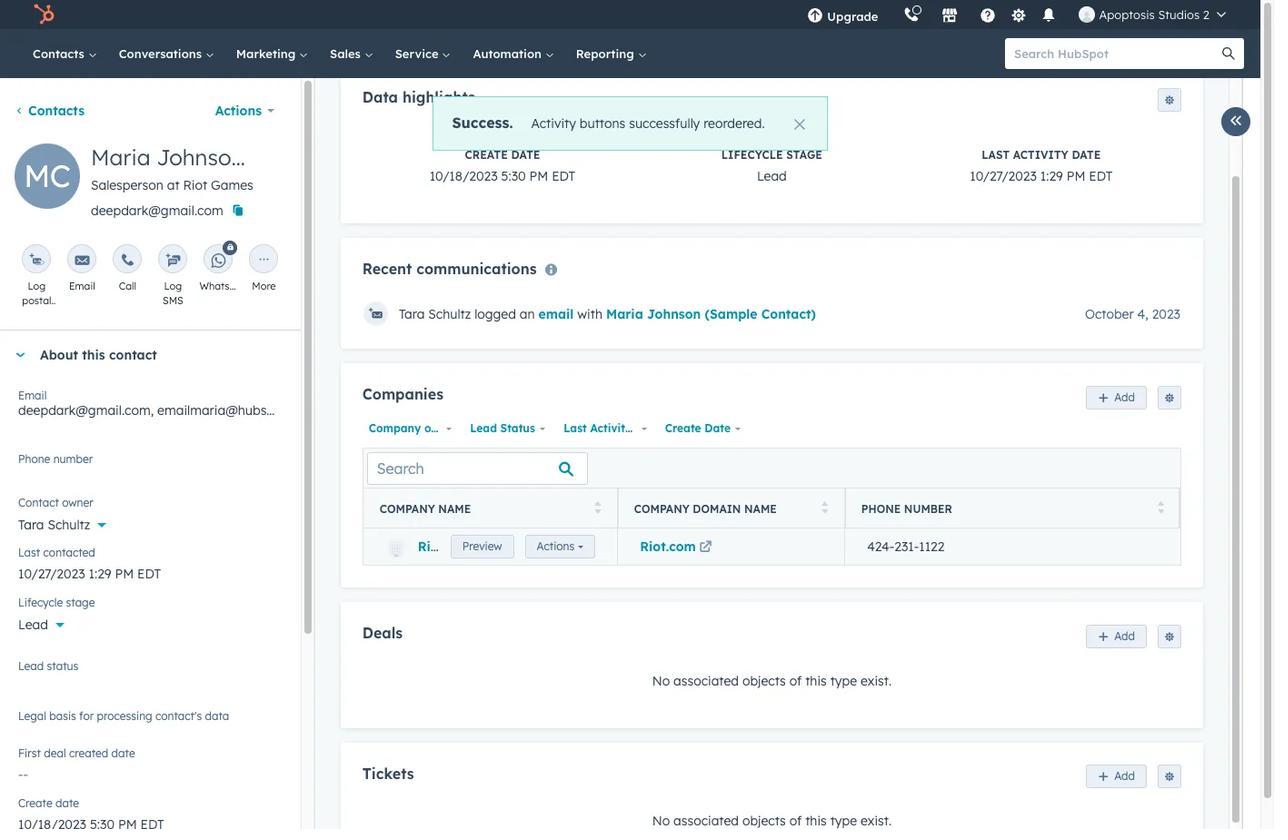 Task type: vqa. For each thing, say whether or not it's contained in the screenshot.
maria
yes



Task type: locate. For each thing, give the bounding box(es) containing it.
lead status button
[[464, 417, 550, 441]]

type for tickets
[[830, 813, 857, 830]]

activity inside last activity date 10/27/2023 1:29 pm edt
[[1013, 148, 1069, 162]]

2 press to sort. image from the left
[[1158, 501, 1164, 514]]

studios
[[1158, 7, 1200, 22]]

2 vertical spatial add button
[[1086, 765, 1147, 789]]

riot down company name
[[418, 539, 444, 556]]

0 vertical spatial no
[[652, 673, 670, 689]]

(sample inside maria johnson (sample contact) salesperson at riot games
[[250, 144, 335, 171]]

add for tickets
[[1115, 770, 1135, 783]]

service
[[395, 46, 442, 61]]

add button for deals
[[1086, 625, 1147, 649]]

0 vertical spatial type
[[830, 673, 857, 689]]

actions
[[215, 103, 262, 119], [537, 540, 575, 554]]

1 horizontal spatial press to sort. element
[[822, 501, 829, 517]]

company name
[[380, 502, 471, 516]]

of for tickets
[[790, 813, 802, 830]]

schultz for tara schultz
[[48, 517, 90, 534]]

number
[[53, 453, 93, 466]]

status
[[47, 660, 78, 674]]

0 vertical spatial (sample
[[250, 144, 335, 171]]

1 vertical spatial add button
[[1086, 625, 1147, 649]]

1 horizontal spatial activity
[[590, 422, 632, 436]]

johnson
[[157, 144, 244, 171], [647, 306, 701, 323]]

lead inside lifecycle stage lead
[[757, 168, 787, 185]]

0 vertical spatial contact)
[[341, 144, 431, 171]]

2 vertical spatial activity
[[590, 422, 632, 436]]

2 edt from the left
[[1089, 168, 1113, 185]]

deal
[[44, 747, 66, 761]]

contacts
[[33, 46, 88, 61], [28, 103, 85, 119]]

legal basis for processing contact's data
[[18, 710, 229, 724]]

lead for lead
[[18, 617, 48, 634]]

0 horizontal spatial last
[[18, 546, 40, 560]]

1 add from the top
[[1115, 391, 1135, 404]]

tara for tara schultz logged an email with maria johnson (sample contact)
[[399, 306, 425, 323]]

424-
[[867, 539, 895, 556]]

1 vertical spatial this
[[805, 673, 827, 689]]

create
[[465, 148, 508, 162], [665, 422, 701, 436], [18, 797, 52, 811]]

2 associated from the top
[[674, 813, 739, 830]]

edt
[[552, 168, 576, 185], [1089, 168, 1113, 185]]

about this contact button
[[0, 331, 282, 380]]

1 horizontal spatial actions
[[537, 540, 575, 554]]

activity inside success. alert
[[531, 115, 576, 132]]

with
[[577, 306, 603, 323]]

pm inside create date 10/18/2023 5:30 pm edt
[[530, 168, 548, 185]]

last right the status
[[564, 422, 587, 436]]

1 horizontal spatial johnson
[[647, 306, 701, 323]]

tara down the recent
[[399, 306, 425, 323]]

lifecycle left "stage"
[[18, 596, 63, 610]]

2 add from the top
[[1115, 629, 1135, 643]]

1 horizontal spatial email
[[69, 280, 95, 293]]

1 vertical spatial date
[[55, 797, 79, 811]]

schultz
[[428, 306, 471, 323], [48, 517, 90, 534]]

(sample
[[250, 144, 335, 171], [705, 306, 757, 323]]

2 vertical spatial this
[[805, 813, 827, 830]]

2 pm from the left
[[1067, 168, 1086, 185]]

0 horizontal spatial games
[[211, 177, 253, 194]]

1 no associated objects of this type exist. from the top
[[652, 673, 892, 689]]

tara inside popup button
[[18, 517, 44, 534]]

company
[[369, 422, 421, 436], [380, 502, 435, 516], [634, 502, 690, 516]]

1 vertical spatial johnson
[[647, 306, 701, 323]]

pm inside last activity date 10/27/2023 1:29 pm edt
[[1067, 168, 1086, 185]]

last for last activity date
[[564, 422, 587, 436]]

0 vertical spatial schultz
[[428, 306, 471, 323]]

0 horizontal spatial edt
[[552, 168, 576, 185]]

sales
[[330, 46, 364, 61]]

0 horizontal spatial schultz
[[48, 517, 90, 534]]

2 type from the top
[[830, 813, 857, 830]]

emailmaria@hubspot.com
[[157, 403, 316, 419]]

last inside popup button
[[564, 422, 587, 436]]

2 vertical spatial add
[[1115, 770, 1135, 783]]

owner up tara schultz
[[62, 496, 93, 510]]

last up 10/27/2023
[[982, 148, 1010, 162]]

1 vertical spatial (sample
[[705, 306, 757, 323]]

tara for tara schultz
[[18, 517, 44, 534]]

0 vertical spatial create
[[465, 148, 508, 162]]

menu item
[[891, 0, 895, 29]]

activity up 1:29
[[1013, 148, 1069, 162]]

company left name in the bottom left of the page
[[380, 502, 435, 516]]

lead inside popup button
[[470, 422, 497, 436]]

0 horizontal spatial contact)
[[341, 144, 431, 171]]

call
[[119, 280, 136, 293]]

1 vertical spatial of
[[790, 813, 802, 830]]

2 exist. from the top
[[861, 813, 892, 830]]

0 horizontal spatial press to sort. image
[[595, 501, 602, 514]]

email image
[[75, 254, 89, 268]]

no associated objects of this type exist. for tickets
[[652, 813, 892, 830]]

2 press to sort. element from the left
[[822, 501, 829, 517]]

lifecycle inside lifecycle stage lead
[[722, 148, 783, 162]]

about
[[40, 347, 78, 364]]

1 press to sort. element from the left
[[595, 501, 602, 517]]

1 vertical spatial associated
[[674, 813, 739, 830]]

log up postal
[[28, 280, 46, 293]]

contacted
[[43, 546, 95, 560]]

call image
[[120, 254, 135, 268]]

create inside create date 10/18/2023 5:30 pm edt
[[465, 148, 508, 162]]

phone left number
[[18, 453, 50, 466]]

log inside the 'log sms'
[[164, 280, 182, 293]]

press to sort. image
[[822, 501, 829, 514]]

basis
[[49, 710, 76, 724]]

contact owner
[[18, 496, 93, 510]]

lead down lifecycle stage
[[18, 617, 48, 634]]

0 vertical spatial johnson
[[157, 144, 244, 171]]

johnson inside maria johnson (sample contact) salesperson at riot games
[[157, 144, 244, 171]]

menu
[[795, 0, 1239, 29]]

last inside last activity date 10/27/2023 1:29 pm edt
[[982, 148, 1010, 162]]

0 vertical spatial associated
[[674, 673, 739, 689]]

0 vertical spatial add
[[1115, 391, 1135, 404]]

caret image
[[15, 353, 25, 358]]

activity for last activity date 10/27/2023 1:29 pm edt
[[1013, 148, 1069, 162]]

1 vertical spatial create
[[665, 422, 701, 436]]

0 horizontal spatial create
[[18, 797, 52, 811]]

email inside email deepdark@gmail.com, emailmaria@hubspot.com
[[18, 389, 47, 403]]

0 horizontal spatial date
[[55, 797, 79, 811]]

0 vertical spatial riot
[[183, 177, 207, 194]]

1 horizontal spatial schultz
[[428, 306, 471, 323]]

log for log sms
[[164, 280, 182, 293]]

First deal created date text field
[[18, 758, 282, 787]]

october 4, 2023
[[1085, 306, 1181, 323]]

3 add from the top
[[1115, 770, 1135, 783]]

1 horizontal spatial riot
[[418, 539, 444, 556]]

contacts link
[[22, 29, 108, 78], [15, 103, 85, 119]]

0 horizontal spatial actions
[[215, 103, 262, 119]]

actions button right preview "button"
[[525, 536, 596, 559]]

maria
[[91, 144, 150, 171], [606, 306, 643, 323]]

actions for left actions popup button
[[215, 103, 262, 119]]

no associated objects of this type exist. for deals
[[652, 673, 892, 689]]

type for deals
[[830, 673, 857, 689]]

company down companies
[[369, 422, 421, 436]]

1 horizontal spatial phone
[[861, 502, 901, 516]]

0 vertical spatial add button
[[1086, 386, 1147, 410]]

pm right 5:30
[[530, 168, 548, 185]]

schultz inside popup button
[[48, 517, 90, 534]]

log for log postal mail
[[28, 280, 46, 293]]

2 horizontal spatial create
[[665, 422, 701, 436]]

company up riot.com
[[634, 502, 690, 516]]

1 vertical spatial contacts
[[28, 103, 85, 119]]

1 horizontal spatial maria
[[606, 306, 643, 323]]

0 vertical spatial tara
[[399, 306, 425, 323]]

1 horizontal spatial log
[[164, 280, 182, 293]]

activity left create date
[[590, 422, 632, 436]]

of
[[790, 673, 802, 689], [790, 813, 802, 830]]

schultz down contact owner
[[48, 517, 90, 534]]

log up sms
[[164, 280, 182, 293]]

an
[[520, 306, 535, 323]]

marketplaces image
[[942, 8, 958, 25]]

settings image
[[1011, 8, 1027, 24]]

exist. for tickets
[[861, 813, 892, 830]]

1 horizontal spatial tara
[[399, 306, 425, 323]]

press to sort. element
[[595, 501, 602, 517], [822, 501, 829, 517], [1158, 501, 1164, 517]]

riot.com link
[[640, 539, 715, 556]]

0 vertical spatial email
[[69, 280, 95, 293]]

2 objects from the top
[[743, 813, 786, 830]]

lifecycle
[[722, 148, 783, 162], [18, 596, 63, 610]]

for
[[79, 710, 94, 724]]

1 vertical spatial last
[[564, 422, 587, 436]]

2 log from the left
[[164, 280, 182, 293]]

0 vertical spatial this
[[82, 347, 105, 364]]

0 horizontal spatial press to sort. element
[[595, 501, 602, 517]]

email for email deepdark@gmail.com, emailmaria@hubspot.com
[[18, 389, 47, 403]]

johnson up at
[[157, 144, 244, 171]]

2 horizontal spatial last
[[982, 148, 1010, 162]]

2 no associated objects of this type exist. from the top
[[652, 813, 892, 830]]

lead left the status
[[470, 422, 497, 436]]

date inside last activity date 10/27/2023 1:29 pm edt
[[1072, 148, 1101, 162]]

deals
[[362, 625, 403, 643]]

games inside maria johnson (sample contact) salesperson at riot games
[[211, 177, 253, 194]]

create right last activity date at bottom
[[665, 422, 701, 436]]

edt right 1:29
[[1089, 168, 1113, 185]]

search image
[[1223, 47, 1235, 60]]

1 vertical spatial owner
[[62, 496, 93, 510]]

apoptosis studios 2
[[1099, 7, 1210, 22]]

press to sort. element for company name
[[595, 501, 602, 517]]

maria inside maria johnson (sample contact) salesperson at riot games
[[91, 144, 150, 171]]

edt inside create date 10/18/2023 5:30 pm edt
[[552, 168, 576, 185]]

conversations
[[119, 46, 205, 61]]

1 exist. from the top
[[861, 673, 892, 689]]

associated for tickets
[[674, 813, 739, 830]]

add button
[[1086, 386, 1147, 410], [1086, 625, 1147, 649], [1086, 765, 1147, 789]]

1 vertical spatial type
[[830, 813, 857, 830]]

preview button
[[451, 536, 514, 559]]

lead down stage
[[757, 168, 787, 185]]

2 vertical spatial last
[[18, 546, 40, 560]]

0 horizontal spatial activity
[[531, 115, 576, 132]]

1 vertical spatial no associated objects of this type exist.
[[652, 813, 892, 830]]

0 vertical spatial owner
[[424, 422, 458, 436]]

company domain name
[[634, 502, 777, 516]]

0 horizontal spatial phone
[[18, 453, 50, 466]]

1 horizontal spatial pm
[[1067, 168, 1086, 185]]

maria johnson (sample contact) link
[[606, 306, 816, 323]]

tickets
[[362, 765, 414, 783]]

1 vertical spatial activity
[[1013, 148, 1069, 162]]

1 vertical spatial email
[[18, 389, 47, 403]]

1 vertical spatial schultz
[[48, 517, 90, 534]]

actions right preview
[[537, 540, 575, 554]]

lead status
[[470, 422, 535, 436]]

1:29
[[1041, 168, 1063, 185]]

2 horizontal spatial press to sort. element
[[1158, 501, 1164, 517]]

1 press to sort. image from the left
[[595, 501, 602, 514]]

1 log from the left
[[28, 280, 46, 293]]

owner inside popup button
[[424, 422, 458, 436]]

games right at
[[211, 177, 253, 194]]

press to sort. element for phone number
[[1158, 501, 1164, 517]]

search button
[[1213, 38, 1244, 69]]

log inside the log postal mail
[[28, 280, 46, 293]]

0 horizontal spatial log
[[28, 280, 46, 293]]

email down 'email' 'image'
[[69, 280, 95, 293]]

0 vertical spatial no associated objects of this type exist.
[[652, 673, 892, 689]]

settings link
[[1008, 5, 1030, 24]]

phone number
[[18, 453, 93, 466]]

schultz down recent communications
[[428, 306, 471, 323]]

0 vertical spatial maria
[[91, 144, 150, 171]]

1 horizontal spatial actions button
[[525, 536, 596, 559]]

1 vertical spatial objects
[[743, 813, 786, 830]]

last for last activity date 10/27/2023 1:29 pm edt
[[982, 148, 1010, 162]]

1 type from the top
[[830, 673, 857, 689]]

0 vertical spatial actions
[[215, 103, 262, 119]]

231-
[[895, 539, 919, 556]]

actions up maria johnson (sample contact) salesperson at riot games
[[215, 103, 262, 119]]

schultz for tara schultz logged an email with maria johnson (sample contact)
[[428, 306, 471, 323]]

games down name in the bottom left of the page
[[448, 539, 492, 556]]

0 vertical spatial date
[[111, 747, 135, 761]]

company for company domain name
[[634, 502, 690, 516]]

0 vertical spatial lifecycle
[[722, 148, 783, 162]]

riot right at
[[183, 177, 207, 194]]

lead for lead status
[[18, 660, 44, 674]]

0 vertical spatial of
[[790, 673, 802, 689]]

lead left status
[[18, 660, 44, 674]]

activity left buttons
[[531, 115, 576, 132]]

1 horizontal spatial press to sort. image
[[1158, 501, 1164, 514]]

maria right with
[[606, 306, 643, 323]]

0 horizontal spatial lifecycle
[[18, 596, 63, 610]]

1 vertical spatial exist.
[[861, 813, 892, 830]]

1 horizontal spatial lifecycle
[[722, 148, 783, 162]]

log sms
[[163, 280, 183, 307]]

owner for company owner
[[424, 422, 458, 436]]

link opens in a new window image
[[699, 542, 712, 556], [699, 542, 712, 556]]

add for companies
[[1115, 391, 1135, 404]]

lifecycle for lifecycle stage lead
[[722, 148, 783, 162]]

companies
[[362, 386, 444, 404]]

date down first deal created date
[[55, 797, 79, 811]]

email link
[[539, 306, 574, 323]]

2 add button from the top
[[1086, 625, 1147, 649]]

2 of from the top
[[790, 813, 802, 830]]

3 add button from the top
[[1086, 765, 1147, 789]]

0 horizontal spatial owner
[[62, 496, 93, 510]]

1 no from the top
[[652, 673, 670, 689]]

1 of from the top
[[790, 673, 802, 689]]

log sms image
[[166, 254, 180, 268]]

lead
[[757, 168, 787, 185], [470, 422, 497, 436], [18, 617, 48, 634], [18, 660, 44, 674]]

1 add button from the top
[[1086, 386, 1147, 410]]

marketplaces button
[[931, 0, 969, 29]]

company owner
[[369, 422, 458, 436]]

press to sort. image
[[595, 501, 602, 514], [1158, 501, 1164, 514]]

1 vertical spatial lifecycle
[[18, 596, 63, 610]]

tara down contact
[[18, 517, 44, 534]]

lead inside popup button
[[18, 617, 48, 634]]

lifecycle down reordered. on the right top of the page
[[722, 148, 783, 162]]

email down caret image
[[18, 389, 47, 403]]

last down tara schultz
[[18, 546, 40, 560]]

4,
[[1138, 306, 1149, 323]]

tara schultz
[[18, 517, 90, 534]]

2 no from the top
[[652, 813, 670, 830]]

create inside popup button
[[665, 422, 701, 436]]

1 pm from the left
[[530, 168, 548, 185]]

press to sort. element for company domain name
[[822, 501, 829, 517]]

0 horizontal spatial pm
[[530, 168, 548, 185]]

create for create date
[[18, 797, 52, 811]]

0 vertical spatial games
[[211, 177, 253, 194]]

0 vertical spatial last
[[982, 148, 1010, 162]]

date right created
[[111, 747, 135, 761]]

actions button up maria johnson (sample contact) salesperson at riot games
[[203, 93, 286, 129]]

activity
[[531, 115, 576, 132], [1013, 148, 1069, 162], [590, 422, 632, 436]]

0 horizontal spatial email
[[18, 389, 47, 403]]

1 horizontal spatial last
[[564, 422, 587, 436]]

recent communications
[[362, 260, 537, 278]]

1122
[[919, 539, 945, 556]]

email for email
[[69, 280, 95, 293]]

maria up salesperson
[[91, 144, 150, 171]]

objects for deals
[[743, 673, 786, 689]]

1 edt from the left
[[552, 168, 576, 185]]

johnson right with
[[647, 306, 701, 323]]

Search search field
[[367, 452, 588, 485]]

1 horizontal spatial create
[[465, 148, 508, 162]]

0 vertical spatial objects
[[743, 673, 786, 689]]

3 press to sort. element from the left
[[1158, 501, 1164, 517]]

1 horizontal spatial contact)
[[761, 306, 816, 323]]

first deal created date
[[18, 747, 135, 761]]

email
[[69, 280, 95, 293], [18, 389, 47, 403]]

1 vertical spatial actions
[[537, 540, 575, 554]]

type
[[830, 673, 857, 689], [830, 813, 857, 830]]

0 horizontal spatial johnson
[[157, 144, 244, 171]]

pm right 1:29
[[1067, 168, 1086, 185]]

1 vertical spatial contacts link
[[15, 103, 85, 119]]

activity inside popup button
[[590, 422, 632, 436]]

success. alert
[[433, 96, 828, 151]]

associated
[[674, 673, 739, 689], [674, 813, 739, 830]]

phone up 424-
[[861, 502, 901, 516]]

0 vertical spatial exist.
[[861, 673, 892, 689]]

0 horizontal spatial tara
[[18, 517, 44, 534]]

1 objects from the top
[[743, 673, 786, 689]]

owner down companies
[[424, 422, 458, 436]]

edt right 5:30
[[552, 168, 576, 185]]

2 horizontal spatial activity
[[1013, 148, 1069, 162]]

company inside popup button
[[369, 422, 421, 436]]

reordered.
[[704, 115, 765, 132]]

1 associated from the top
[[674, 673, 739, 689]]

email deepdark@gmail.com, emailmaria@hubspot.com
[[18, 389, 316, 419]]

1 vertical spatial add
[[1115, 629, 1135, 643]]

1 vertical spatial games
[[448, 539, 492, 556]]

create down first
[[18, 797, 52, 811]]

service link
[[384, 29, 462, 78]]

create up 10/18/2023
[[465, 148, 508, 162]]

0 vertical spatial activity
[[531, 115, 576, 132]]



Task type: describe. For each thing, give the bounding box(es) containing it.
riot inside maria johnson (sample contact) salesperson at riot games
[[183, 177, 207, 194]]

apoptosis studios 2 button
[[1068, 0, 1237, 29]]

reporting
[[576, 46, 638, 61]]

contact
[[109, 347, 157, 364]]

logged
[[475, 306, 516, 323]]

marketing link
[[225, 29, 319, 78]]

phone for phone number
[[18, 453, 50, 466]]

this inside dropdown button
[[82, 347, 105, 364]]

create date
[[18, 797, 79, 811]]

automation link
[[462, 29, 565, 78]]

success.
[[452, 114, 513, 132]]

upgrade
[[827, 9, 878, 24]]

notifications button
[[1034, 0, 1065, 29]]

more image
[[257, 254, 271, 268]]

reporting link
[[565, 29, 658, 78]]

salesperson
[[91, 177, 163, 194]]

lifecycle stage lead
[[722, 148, 823, 185]]

this for tickets
[[805, 813, 827, 830]]

2023
[[1152, 306, 1181, 323]]

create for create date
[[665, 422, 701, 436]]

sales link
[[319, 29, 384, 78]]

close image
[[794, 119, 805, 130]]

data
[[362, 88, 398, 106]]

tara schultz button
[[18, 507, 282, 537]]

2
[[1203, 7, 1210, 22]]

lifecycle stage
[[18, 596, 95, 610]]

contact
[[18, 496, 59, 510]]

no for deals
[[652, 673, 670, 689]]

preview
[[463, 540, 502, 554]]

log postal mail image
[[29, 254, 44, 268]]

company for company name
[[380, 502, 435, 516]]

associated for deals
[[674, 673, 739, 689]]

activity buttons successfully reordered.
[[531, 115, 765, 132]]

1 vertical spatial riot
[[418, 539, 444, 556]]

stage
[[787, 148, 823, 162]]

create for create date 10/18/2023 5:30 pm edt
[[465, 148, 508, 162]]

1 vertical spatial actions button
[[525, 536, 596, 559]]

5:30
[[501, 168, 526, 185]]

deepdark@gmail.com
[[91, 203, 223, 219]]

Last contacted text field
[[18, 557, 282, 586]]

owner for contact owner
[[62, 496, 93, 510]]

data
[[205, 710, 229, 724]]

buttons
[[580, 115, 626, 132]]

postal
[[22, 295, 51, 307]]

1 vertical spatial contact)
[[761, 306, 816, 323]]

hubspot link
[[22, 4, 68, 25]]

last activity date button
[[557, 417, 661, 441]]

objects for tickets
[[743, 813, 786, 830]]

successfully
[[629, 115, 700, 132]]

Phone number text field
[[18, 450, 282, 486]]

tara schultz logged an email with maria johnson (sample contact)
[[399, 306, 816, 323]]

legal
[[18, 710, 46, 724]]

1 horizontal spatial games
[[448, 539, 492, 556]]

conversations link
[[108, 29, 225, 78]]

lead status
[[18, 660, 78, 674]]

company owner button
[[362, 417, 458, 441]]

actions for the bottom actions popup button
[[537, 540, 575, 554]]

contact) inside maria johnson (sample contact) salesperson at riot games
[[341, 144, 431, 171]]

menu containing apoptosis studios 2
[[795, 0, 1239, 29]]

lead button
[[18, 607, 282, 637]]

whatsapp image
[[211, 254, 226, 268]]

date inside create date 10/18/2023 5:30 pm edt
[[511, 148, 540, 162]]

exist. for deals
[[861, 673, 892, 689]]

riot.com
[[640, 539, 696, 556]]

press to sort. image for phone number
[[1158, 501, 1164, 514]]

riot games link
[[418, 539, 492, 556]]

424-231-1122
[[867, 539, 945, 556]]

number
[[904, 502, 953, 516]]

stage
[[66, 596, 95, 610]]

Create date text field
[[18, 808, 282, 830]]

1 vertical spatial maria
[[606, 306, 643, 323]]

more
[[252, 280, 276, 293]]

Search HubSpot search field
[[1005, 38, 1228, 69]]

email
[[539, 306, 574, 323]]

lifecycle for lifecycle stage
[[18, 596, 63, 610]]

0 vertical spatial contacts link
[[22, 29, 108, 78]]

last activity date
[[564, 422, 661, 436]]

create date button
[[659, 417, 746, 441]]

status
[[500, 422, 535, 436]]

1 horizontal spatial date
[[111, 747, 135, 761]]

contact's
[[155, 710, 202, 724]]

this for deals
[[805, 673, 827, 689]]

last contacted
[[18, 546, 95, 560]]

0 vertical spatial contacts
[[33, 46, 88, 61]]

whatsapp
[[199, 280, 249, 293]]

marketing
[[236, 46, 299, 61]]

upgrade image
[[807, 8, 824, 25]]

recent
[[362, 260, 412, 278]]

riot games
[[418, 539, 492, 556]]

activity for last activity date
[[590, 422, 632, 436]]

no for tickets
[[652, 813, 670, 830]]

add button for companies
[[1086, 386, 1147, 410]]

0 horizontal spatial actions button
[[203, 93, 286, 129]]

about this contact
[[40, 347, 157, 364]]

10/27/2023
[[970, 168, 1037, 185]]

press to sort. image for company name
[[595, 501, 602, 514]]

edt inside last activity date 10/27/2023 1:29 pm edt
[[1089, 168, 1113, 185]]

help image
[[980, 8, 997, 25]]

last for last contacted
[[18, 546, 40, 560]]

mail
[[27, 309, 47, 322]]

phone for phone number
[[861, 502, 901, 516]]

name
[[744, 502, 777, 516]]

add for deals
[[1115, 629, 1135, 643]]

name
[[438, 502, 471, 516]]

create date
[[665, 422, 731, 436]]

data highlights
[[362, 88, 475, 106]]

at
[[167, 177, 180, 194]]

calling icon image
[[904, 7, 920, 24]]

first
[[18, 747, 41, 761]]

add button for tickets
[[1086, 765, 1147, 789]]

notifications image
[[1041, 8, 1058, 25]]

calling icon button
[[897, 3, 928, 26]]

of for deals
[[790, 673, 802, 689]]

log postal mail
[[22, 280, 51, 322]]

company for company owner
[[369, 422, 421, 436]]

october
[[1085, 306, 1134, 323]]

domain
[[693, 502, 741, 516]]

maria johnson (sample contact) salesperson at riot games
[[91, 144, 431, 194]]

hubspot image
[[33, 4, 55, 25]]

last activity date 10/27/2023 1:29 pm edt
[[970, 148, 1113, 185]]

highlights
[[403, 88, 475, 106]]

lead for lead status
[[470, 422, 497, 436]]

help button
[[973, 0, 1004, 29]]

tara schultz image
[[1079, 6, 1096, 23]]

apoptosis
[[1099, 7, 1155, 22]]



